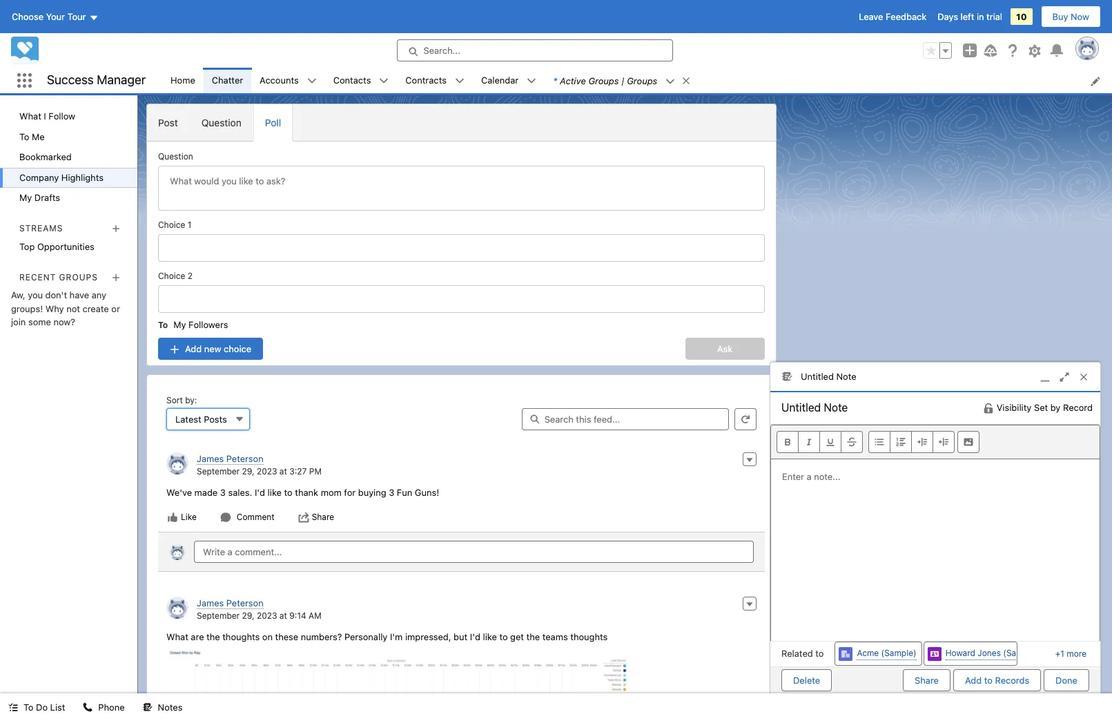 Task type: describe. For each thing, give the bounding box(es) containing it.
text default image for contracts
[[455, 76, 465, 86]]

text default image inside phone button
[[83, 703, 93, 712]]

+ 1 more
[[1056, 648, 1087, 659]]

share inside button
[[915, 674, 939, 686]]

howard
[[946, 648, 976, 658]]

what for what are the thoughts on these numbers? personally i'm impressed, but i'd like to get the teams thoughts
[[166, 631, 188, 642]]

poll link
[[253, 104, 293, 141]]

acme
[[857, 648, 879, 658]]

feedback
[[886, 11, 927, 22]]

records
[[996, 674, 1030, 686]]

chatter
[[212, 74, 243, 85]]

contracts
[[406, 74, 447, 85]]

(sample) inside "link"
[[882, 648, 917, 658]]

like inside james peterson, september 29, 2023 at 3:27 pm element
[[268, 487, 282, 498]]

2 horizontal spatial groups
[[627, 75, 658, 86]]

jones
[[978, 648, 1001, 658]]

contacts list item
[[325, 68, 397, 93]]

done button
[[1044, 669, 1090, 691]]

delete status
[[782, 669, 903, 691]]

1 3 from the left
[[220, 487, 226, 498]]

untitled note
[[801, 371, 857, 382]]

3:27
[[290, 466, 307, 477]]

james peterson image
[[169, 543, 186, 560]]

company highlights
[[19, 172, 104, 183]]

by:
[[185, 395, 197, 405]]

opportunities
[[37, 241, 95, 252]]

Sort by: button
[[166, 408, 250, 430]]

made
[[195, 487, 218, 498]]

choose your tour
[[12, 11, 86, 22]]

Choice 1 text field
[[158, 234, 765, 262]]

september 29, 2023 at 9:14 am link
[[197, 611, 322, 621]]

text default image inside 'contacts' list item
[[379, 76, 389, 86]]

like inside the james peterson, september 29, 2023 at 9:14 am element
[[483, 631, 497, 642]]

september for james peterson september 29, 2023 at 9:14 am
[[197, 611, 240, 621]]

streams link
[[19, 223, 63, 233]]

drafts
[[34, 192, 60, 203]]

contacts link
[[325, 68, 379, 93]]

what for what i follow
[[19, 111, 41, 122]]

james peterson september 29, 2023 at 9:14 am
[[197, 597, 322, 621]]

1 vertical spatial question
[[158, 151, 193, 162]]

manager
[[97, 73, 146, 87]]

left
[[961, 11, 975, 22]]

james peterson image for james peterson september 29, 2023 at 9:14 am
[[166, 596, 189, 618]]

sort by:
[[166, 395, 197, 405]]

add to records
[[966, 674, 1030, 686]]

contacts
[[333, 74, 371, 85]]

Compose text text field
[[771, 459, 1100, 635]]

what i follow
[[19, 111, 75, 122]]

but
[[454, 631, 468, 642]]

to inside the james peterson, september 29, 2023 at 9:14 am element
[[500, 631, 508, 642]]

not
[[66, 303, 80, 314]]

sort
[[166, 395, 183, 405]]

add for add new choice
[[185, 343, 202, 354]]

these
[[275, 631, 298, 642]]

comment button
[[220, 511, 275, 523]]

at for james peterson september 29, 2023 at 3:27 pm
[[280, 466, 287, 477]]

to me link
[[0, 127, 137, 147]]

+
[[1056, 648, 1061, 659]]

like button
[[166, 511, 197, 523]]

text default image for calendar
[[527, 76, 537, 86]]

james peterson, september 29, 2023 at 9:14 am element
[[158, 588, 765, 721]]

more
[[1067, 648, 1087, 659]]

like
[[181, 511, 197, 522]]

your
[[46, 11, 65, 22]]

contracts list item
[[397, 68, 473, 93]]

text default image left visibility
[[983, 402, 994, 413]]

have
[[70, 289, 89, 301]]

company highlights link
[[0, 167, 137, 188]]

choice for choice 1
[[158, 220, 185, 230]]

mom
[[321, 487, 342, 498]]

untitled note dialog
[[770, 362, 1102, 693]]

text default image right "|"
[[682, 76, 691, 85]]

top
[[19, 241, 35, 252]]

* active groups | groups
[[553, 75, 658, 86]]

add new choice
[[185, 343, 252, 354]]

recent groups
[[19, 272, 98, 282]]

ask button
[[686, 337, 765, 359]]

create
[[83, 303, 109, 314]]

you
[[28, 289, 43, 301]]

any
[[92, 289, 106, 301]]

tab list containing post
[[146, 104, 777, 142]]

to me
[[19, 131, 45, 142]]

done
[[1056, 674, 1078, 686]]

thank
[[295, 487, 318, 498]]

what are the thoughts on these numbers? personally i'm impressed, but i'd like to get the teams thoughts
[[166, 631, 608, 642]]

visibility set by record
[[997, 402, 1093, 413]]

Write a comment... text field
[[194, 540, 754, 563]]

share button
[[297, 511, 335, 523]]

0 vertical spatial my
[[19, 192, 32, 203]]

note
[[837, 371, 857, 382]]

on
[[262, 631, 273, 642]]

my drafts link
[[0, 188, 137, 208]]

guns!
[[415, 487, 439, 498]]

toolbar inside untitled note dialog
[[771, 425, 1100, 459]]

groups!
[[11, 303, 43, 314]]

text default image inside comment button
[[220, 511, 231, 522]]

personally
[[345, 631, 388, 642]]

|
[[622, 75, 625, 86]]

why not create or join some now?
[[11, 303, 120, 327]]

text default image inside "accounts" list item
[[307, 76, 317, 86]]

september 29, 2023 at 3:27 pm link
[[197, 466, 322, 477]]

choice for choice 2
[[158, 271, 185, 281]]

numbers?
[[301, 631, 342, 642]]

1 the from the left
[[207, 631, 220, 642]]

untitled
[[801, 371, 834, 382]]

streams
[[19, 223, 63, 233]]

1 thoughts from the left
[[223, 631, 260, 642]]

share inside popup button
[[312, 511, 334, 522]]

2023 for james peterson september 29, 2023 at 3:27 pm
[[257, 466, 277, 477]]

posts
[[204, 413, 227, 424]]

buy now button
[[1041, 6, 1102, 28]]

i'd inside the james peterson, september 29, 2023 at 9:14 am element
[[470, 631, 481, 642]]

trial
[[987, 11, 1003, 22]]

related to
[[782, 648, 824, 659]]

bookmarked
[[19, 151, 72, 162]]

0 vertical spatial question
[[201, 117, 242, 128]]

aw,
[[11, 289, 25, 301]]

days left in trial
[[938, 11, 1003, 22]]

pm
[[309, 466, 322, 477]]

i'd inside james peterson, september 29, 2023 at 3:27 pm element
[[255, 487, 265, 498]]

delete button
[[782, 669, 832, 691]]

to my followers
[[158, 319, 228, 330]]

2
[[188, 271, 193, 281]]



Task type: locate. For each thing, give the bounding box(es) containing it.
2023
[[257, 466, 277, 477], [257, 611, 277, 621]]

choice 2
[[158, 271, 193, 281]]

i'd right sales.
[[255, 487, 265, 498]]

2023 up on
[[257, 611, 277, 621]]

text default image inside the calendar list item
[[527, 76, 537, 86]]

i
[[44, 111, 46, 122]]

add inside button
[[966, 674, 982, 686]]

add left new
[[185, 343, 202, 354]]

text default image inside share popup button
[[298, 511, 309, 522]]

Question text field
[[158, 166, 765, 211]]

1 at from the top
[[280, 466, 287, 477]]

the right are on the left bottom of the page
[[207, 631, 220, 642]]

2 september from the top
[[197, 611, 240, 621]]

0 vertical spatial at
[[280, 466, 287, 477]]

at inside james peterson september 29, 2023 at 9:14 am
[[280, 611, 287, 621]]

0 horizontal spatial i'd
[[255, 487, 265, 498]]

list containing home
[[162, 68, 1113, 93]]

0 vertical spatial james peterson image
[[166, 452, 189, 474]]

to left do
[[23, 702, 33, 713]]

(sample) right acme
[[882, 648, 917, 658]]

1 choice from the top
[[158, 220, 185, 230]]

peterson for james peterson september 29, 2023 at 3:27 pm
[[226, 453, 264, 464]]

1 vertical spatial share
[[915, 674, 939, 686]]

to left "followers"
[[158, 320, 168, 330]]

Choice 2 text field
[[158, 285, 765, 313]]

aw, you don't have any groups!
[[11, 289, 106, 314]]

1 horizontal spatial 1
[[1061, 648, 1065, 659]]

james peterson image up we've
[[166, 452, 189, 474]]

1 vertical spatial peterson
[[226, 597, 264, 608]]

1 horizontal spatial 3
[[389, 487, 395, 498]]

text default image for *
[[666, 77, 676, 86]]

calendar link
[[473, 68, 527, 93]]

september inside james peterson september 29, 2023 at 3:27 pm
[[197, 466, 240, 477]]

text default image right contacts at left top
[[379, 76, 389, 86]]

add down howard
[[966, 674, 982, 686]]

what inside the james peterson, september 29, 2023 at 9:14 am element
[[166, 631, 188, 642]]

1 vertical spatial choice
[[158, 271, 185, 281]]

share down the contact icon
[[915, 674, 939, 686]]

record
[[1064, 402, 1093, 413]]

leave feedback link
[[859, 11, 927, 22]]

text default image inside 'list item'
[[666, 77, 676, 86]]

0 vertical spatial i'd
[[255, 487, 265, 498]]

1 vertical spatial james peterson link
[[197, 597, 264, 609]]

peterson for james peterson september 29, 2023 at 9:14 am
[[226, 597, 264, 608]]

0 horizontal spatial add
[[185, 343, 202, 354]]

james peterson link up september 29, 2023 at 3:27 pm link
[[197, 453, 264, 464]]

Search this feed... search field
[[522, 408, 729, 430]]

am
[[309, 611, 322, 621]]

closed won by rep image
[[166, 647, 631, 721]]

0 horizontal spatial my
[[19, 192, 32, 203]]

29, left 9:14
[[242, 611, 255, 621]]

notes button
[[134, 693, 191, 721]]

james peterson link for james peterson september 29, 2023 at 3:27 pm
[[197, 453, 264, 464]]

1
[[188, 220, 191, 230], [1061, 648, 1065, 659]]

0 horizontal spatial groups
[[59, 272, 98, 282]]

text default image left *
[[527, 76, 537, 86]]

1 horizontal spatial the
[[527, 631, 540, 642]]

related
[[782, 648, 813, 659]]

(sample) up records
[[1004, 648, 1039, 658]]

1 james peterson image from the top
[[166, 452, 189, 474]]

buy
[[1053, 11, 1069, 22]]

company
[[19, 172, 59, 183]]

29,
[[242, 466, 255, 477], [242, 611, 255, 621]]

(sample)
[[882, 648, 917, 658], [1004, 648, 1039, 658]]

what left are on the left bottom of the page
[[166, 631, 188, 642]]

2 (sample) from the left
[[1004, 648, 1039, 658]]

at left 3:27
[[280, 466, 287, 477]]

are
[[191, 631, 204, 642]]

1 vertical spatial 29,
[[242, 611, 255, 621]]

list item containing *
[[545, 68, 698, 93]]

accounts link
[[252, 68, 307, 93]]

text default image
[[682, 76, 691, 85], [307, 76, 317, 86], [379, 76, 389, 86], [167, 511, 178, 522], [220, 511, 231, 522], [298, 511, 309, 522], [8, 703, 18, 712], [143, 703, 152, 712]]

1 james peterson link from the top
[[197, 453, 264, 464]]

1 james from the top
[[197, 453, 224, 464]]

1 29, from the top
[[242, 466, 255, 477]]

james for james peterson september 29, 2023 at 3:27 pm
[[197, 453, 224, 464]]

add inside button
[[185, 343, 202, 354]]

thoughts right 'teams' at the bottom of the page
[[571, 631, 608, 642]]

set
[[1035, 402, 1049, 413]]

1 horizontal spatial my
[[174, 319, 186, 330]]

0 horizontal spatial what
[[19, 111, 41, 122]]

2 choice from the top
[[158, 271, 185, 281]]

text default image inside contracts list item
[[455, 76, 465, 86]]

2023 left 3:27
[[257, 466, 277, 477]]

2 james peterson link from the top
[[197, 597, 264, 609]]

peterson inside james peterson september 29, 2023 at 3:27 pm
[[226, 453, 264, 464]]

0 horizontal spatial question
[[158, 151, 193, 162]]

text default image left notes
[[143, 703, 152, 712]]

2023 inside james peterson september 29, 2023 at 9:14 am
[[257, 611, 277, 621]]

get
[[511, 631, 524, 642]]

1 left more
[[1061, 648, 1065, 659]]

1 for +
[[1061, 648, 1065, 659]]

i'd right the but
[[470, 631, 481, 642]]

choice 1
[[158, 220, 191, 230]]

29, inside james peterson september 29, 2023 at 9:14 am
[[242, 611, 255, 621]]

highlights
[[61, 172, 104, 183]]

text default image down we've made 3 sales. i'd like to thank mom for buying 3 fun guns!
[[298, 511, 309, 522]]

what left i at the left of the page
[[19, 111, 41, 122]]

recent groups link
[[19, 272, 98, 282]]

2 29, from the top
[[242, 611, 255, 621]]

the
[[207, 631, 220, 642], [527, 631, 540, 642]]

text default image right "|"
[[666, 77, 676, 86]]

to for to do list
[[23, 702, 33, 713]]

0 vertical spatial peterson
[[226, 453, 264, 464]]

toolbar
[[771, 425, 1100, 459]]

format text element
[[777, 431, 863, 453]]

text default image left "phone"
[[83, 703, 93, 712]]

2 james peterson image from the top
[[166, 596, 189, 618]]

0 horizontal spatial 1
[[188, 220, 191, 230]]

list
[[162, 68, 1113, 93]]

choice up choice 2
[[158, 220, 185, 230]]

i'm
[[390, 631, 403, 642]]

1 september from the top
[[197, 466, 240, 477]]

0 vertical spatial what
[[19, 111, 41, 122]]

0 vertical spatial james peterson link
[[197, 453, 264, 464]]

add for add to records
[[966, 674, 982, 686]]

to left records
[[985, 674, 993, 686]]

my
[[19, 192, 32, 203], [174, 319, 186, 330]]

top opportunities link
[[0, 237, 137, 257]]

james peterson link up september 29, 2023 at 9:14 am link
[[197, 597, 264, 609]]

don't
[[45, 289, 67, 301]]

2 peterson from the top
[[226, 597, 264, 608]]

1 vertical spatial 1
[[1061, 648, 1065, 659]]

2 vertical spatial to
[[23, 702, 33, 713]]

1 horizontal spatial like
[[483, 631, 497, 642]]

1 vertical spatial 2023
[[257, 611, 277, 621]]

2 the from the left
[[527, 631, 540, 642]]

choose your tour button
[[11, 6, 99, 28]]

to left 'thank'
[[284, 487, 293, 498]]

james up are on the left bottom of the page
[[197, 597, 224, 608]]

0 vertical spatial 29,
[[242, 466, 255, 477]]

0 vertical spatial to
[[19, 131, 29, 142]]

james up made
[[197, 453, 224, 464]]

0 horizontal spatial 3
[[220, 487, 226, 498]]

september up are on the left bottom of the page
[[197, 611, 240, 621]]

groups left "|"
[[589, 75, 619, 86]]

peterson up september 29, 2023 at 9:14 am link
[[226, 597, 264, 608]]

we've made 3 sales. i'd like to thank mom for buying 3 fun guns!
[[166, 487, 439, 498]]

*
[[553, 75, 557, 86]]

1 vertical spatial at
[[280, 611, 287, 621]]

text default image left do
[[8, 703, 18, 712]]

bookmarked link
[[0, 147, 137, 167]]

0 vertical spatial james
[[197, 453, 224, 464]]

1 2023 from the top
[[257, 466, 277, 477]]

by
[[1051, 402, 1061, 413]]

question down chatter link
[[201, 117, 242, 128]]

1 horizontal spatial i'd
[[470, 631, 481, 642]]

text default image down sales.
[[220, 511, 231, 522]]

29, for james peterson september 29, 2023 at 3:27 pm
[[242, 466, 255, 477]]

me
[[32, 131, 45, 142]]

1 vertical spatial james
[[197, 597, 224, 608]]

i'd
[[255, 487, 265, 498], [470, 631, 481, 642]]

text default image inside 'like' button
[[167, 511, 178, 522]]

to left get
[[500, 631, 508, 642]]

to inside james peterson, september 29, 2023 at 3:27 pm element
[[284, 487, 293, 498]]

to
[[19, 131, 29, 142], [158, 320, 168, 330], [23, 702, 33, 713]]

to inside to my followers
[[158, 320, 168, 330]]

james peterson image down james peterson image
[[166, 596, 189, 618]]

fun
[[397, 487, 413, 498]]

1 horizontal spatial (sample)
[[1004, 648, 1039, 658]]

1 horizontal spatial share
[[915, 674, 939, 686]]

days
[[938, 11, 959, 22]]

groups
[[589, 75, 619, 86], [627, 75, 658, 86], [59, 272, 98, 282]]

home
[[171, 74, 195, 85]]

1 horizontal spatial groups
[[589, 75, 619, 86]]

question down post link
[[158, 151, 193, 162]]

join
[[11, 316, 26, 327]]

1 vertical spatial to
[[158, 320, 168, 330]]

account image
[[839, 647, 853, 661]]

impressed,
[[405, 631, 451, 642]]

sales.
[[228, 487, 252, 498]]

1 vertical spatial what
[[166, 631, 188, 642]]

thoughts left on
[[223, 631, 260, 642]]

1 vertical spatial my
[[174, 319, 186, 330]]

text default image inside the to do list button
[[8, 703, 18, 712]]

september inside james peterson september 29, 2023 at 9:14 am
[[197, 611, 240, 621]]

choice
[[224, 343, 252, 354]]

2023 for james peterson september 29, 2023 at 9:14 am
[[257, 611, 277, 621]]

text default image left "like"
[[167, 511, 178, 522]]

we've
[[166, 487, 192, 498]]

at left 9:14
[[280, 611, 287, 621]]

september up made
[[197, 466, 240, 477]]

follow
[[49, 111, 75, 122]]

to for to my followers
[[158, 320, 168, 330]]

leave feedback
[[859, 11, 927, 22]]

buy now
[[1053, 11, 1090, 22]]

1 horizontal spatial what
[[166, 631, 188, 642]]

1 for choice
[[188, 220, 191, 230]]

success
[[47, 73, 94, 87]]

text default image right contracts
[[455, 76, 465, 86]]

0 vertical spatial 1
[[188, 220, 191, 230]]

1 (sample) from the left
[[882, 648, 917, 658]]

0 horizontal spatial share
[[312, 511, 334, 522]]

2 james from the top
[[197, 597, 224, 608]]

share down 'mom'
[[312, 511, 334, 522]]

2 2023 from the top
[[257, 611, 277, 621]]

0 vertical spatial share
[[312, 511, 334, 522]]

home link
[[162, 68, 204, 93]]

1 up 2
[[188, 220, 191, 230]]

at for james peterson september 29, 2023 at 9:14 am
[[280, 611, 287, 621]]

format body element
[[869, 431, 955, 453]]

my left "followers"
[[174, 319, 186, 330]]

james for james peterson september 29, 2023 at 9:14 am
[[197, 597, 224, 608]]

0 vertical spatial like
[[268, 487, 282, 498]]

0 vertical spatial 2023
[[257, 466, 277, 477]]

text default image inside notes button
[[143, 703, 152, 712]]

list item
[[545, 68, 698, 93]]

thoughts
[[223, 631, 260, 642], [571, 631, 608, 642]]

phone
[[98, 702, 125, 713]]

question link
[[190, 104, 253, 141]]

james peterson image for james peterson september 29, 2023 at 3:27 pm
[[166, 452, 189, 474]]

0 vertical spatial choice
[[158, 220, 185, 230]]

now?
[[53, 316, 75, 327]]

at inside james peterson september 29, 2023 at 3:27 pm
[[280, 466, 287, 477]]

None text field
[[771, 392, 914, 422]]

search... button
[[397, 39, 673, 61]]

contracts link
[[397, 68, 455, 93]]

to right related
[[816, 648, 824, 659]]

1 vertical spatial add
[[966, 674, 982, 686]]

poll
[[265, 117, 281, 128]]

1 vertical spatial james peterson image
[[166, 596, 189, 618]]

group
[[923, 42, 952, 59]]

for
[[344, 487, 356, 498]]

1 vertical spatial i'd
[[470, 631, 481, 642]]

notes
[[158, 702, 183, 713]]

list
[[50, 702, 65, 713]]

groups up have
[[59, 272, 98, 282]]

acme (sample) link
[[857, 647, 917, 660]]

to for to me
[[19, 131, 29, 142]]

29, inside james peterson september 29, 2023 at 3:27 pm
[[242, 466, 255, 477]]

september for james peterson september 29, 2023 at 3:27 pm
[[197, 466, 240, 477]]

tab list
[[146, 104, 777, 142]]

like left get
[[483, 631, 497, 642]]

james inside james peterson september 29, 2023 at 3:27 pm
[[197, 453, 224, 464]]

0 horizontal spatial (sample)
[[882, 648, 917, 658]]

latest posts
[[175, 413, 227, 424]]

james peterson, september 29, 2023 at 3:27 pm element
[[158, 444, 765, 531]]

james peterson link for james peterson september 29, 2023 at 9:14 am
[[197, 597, 264, 609]]

2023 inside james peterson september 29, 2023 at 3:27 pm
[[257, 466, 277, 477]]

29, for james peterson september 29, 2023 at 9:14 am
[[242, 611, 255, 621]]

29, up sales.
[[242, 466, 255, 477]]

post
[[158, 117, 178, 128]]

0 horizontal spatial the
[[207, 631, 220, 642]]

new
[[204, 343, 221, 354]]

choose
[[12, 11, 44, 22]]

choice left 2
[[158, 271, 185, 281]]

1 horizontal spatial add
[[966, 674, 982, 686]]

share button
[[903, 669, 951, 691]]

1 vertical spatial like
[[483, 631, 497, 642]]

1 inside untitled note dialog
[[1061, 648, 1065, 659]]

add new choice button
[[158, 337, 263, 359]]

2 thoughts from the left
[[571, 631, 608, 642]]

like down september 29, 2023 at 3:27 pm link
[[268, 487, 282, 498]]

1 peterson from the top
[[226, 453, 264, 464]]

0 horizontal spatial like
[[268, 487, 282, 498]]

my left drafts
[[19, 192, 32, 203]]

text default image right accounts
[[307, 76, 317, 86]]

james peterson link
[[197, 453, 264, 464], [197, 597, 264, 609]]

my drafts
[[19, 192, 60, 203]]

none text field inside untitled note dialog
[[771, 392, 914, 422]]

james peterson image
[[166, 452, 189, 474], [166, 596, 189, 618]]

to inside button
[[985, 674, 993, 686]]

1 horizontal spatial question
[[201, 117, 242, 128]]

0 vertical spatial add
[[185, 343, 202, 354]]

0 horizontal spatial thoughts
[[223, 631, 260, 642]]

question
[[201, 117, 242, 128], [158, 151, 193, 162]]

to inside button
[[23, 702, 33, 713]]

accounts list item
[[252, 68, 325, 93]]

james inside james peterson september 29, 2023 at 9:14 am
[[197, 597, 224, 608]]

calendar list item
[[473, 68, 545, 93]]

groups right "|"
[[627, 75, 658, 86]]

2 at from the top
[[280, 611, 287, 621]]

ask
[[718, 343, 733, 354]]

peterson up september 29, 2023 at 3:27 pm link
[[226, 453, 264, 464]]

1 horizontal spatial thoughts
[[571, 631, 608, 642]]

text default image
[[455, 76, 465, 86], [527, 76, 537, 86], [666, 77, 676, 86], [983, 402, 994, 413], [83, 703, 93, 712]]

contact image
[[928, 647, 942, 661]]

top opportunities
[[19, 241, 95, 252]]

peterson inside james peterson september 29, 2023 at 9:14 am
[[226, 597, 264, 608]]

visibility
[[997, 402, 1032, 413]]

0 vertical spatial september
[[197, 466, 240, 477]]

3 left "fun"
[[389, 487, 395, 498]]

1 vertical spatial september
[[197, 611, 240, 621]]

to left the me
[[19, 131, 29, 142]]

accounts
[[260, 74, 299, 85]]

3 right made
[[220, 487, 226, 498]]

the right get
[[527, 631, 540, 642]]

2 3 from the left
[[389, 487, 395, 498]]

10
[[1017, 11, 1027, 22]]



Task type: vqa. For each thing, say whether or not it's contained in the screenshot.
text default icon within "To Do List" button
no



